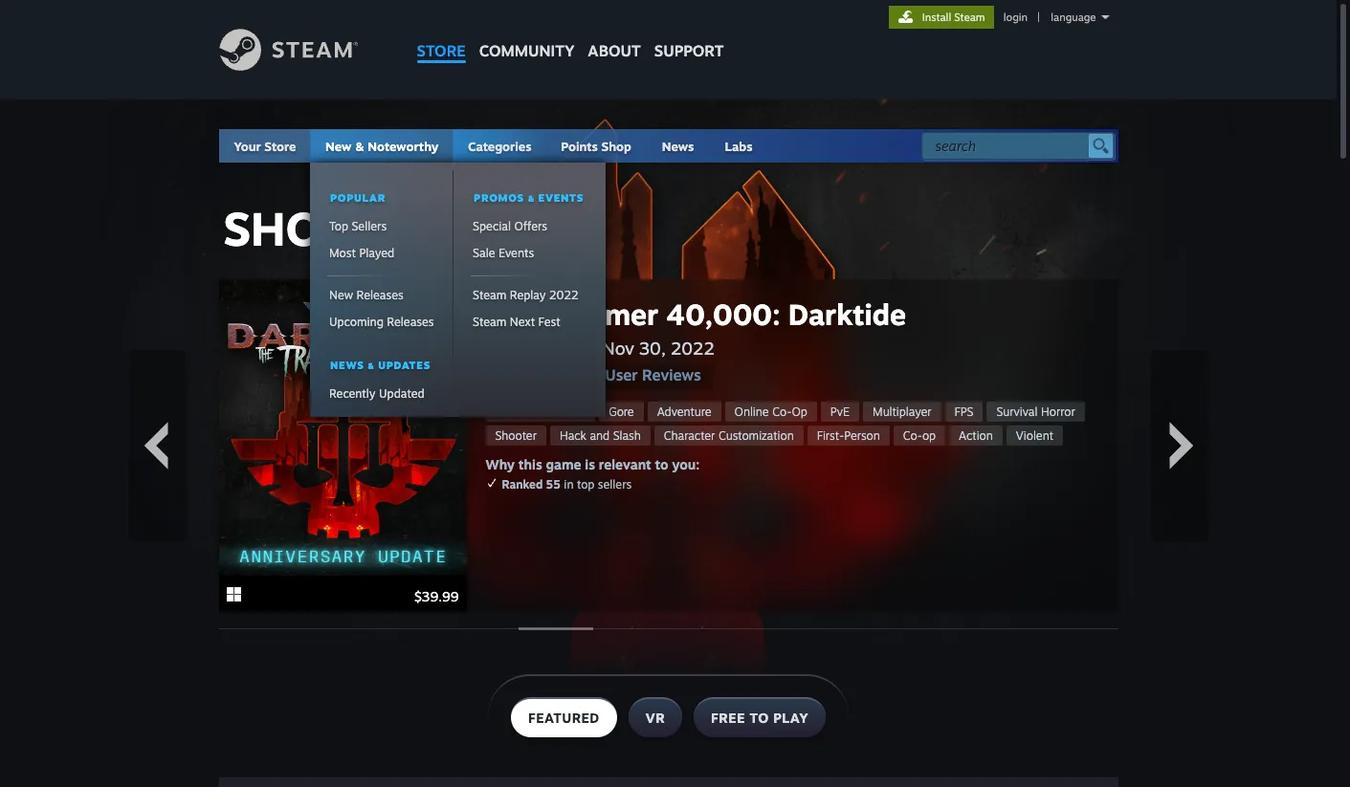 Task type: describe. For each thing, give the bounding box(es) containing it.
release
[[489, 338, 552, 359]]

hack
[[560, 429, 586, 443]]

gore
[[609, 405, 634, 419]]

you:
[[672, 456, 700, 473]]

steam replay 2022
[[473, 288, 578, 302]]

your
[[234, 139, 261, 154]]

featured
[[528, 710, 600, 726]]

releases for new releases
[[356, 288, 403, 302]]

customization
[[718, 429, 794, 443]]

survival horror link
[[987, 402, 1085, 422]]

new releases
[[329, 288, 403, 302]]

events inside 'link'
[[498, 246, 534, 260]]

op
[[792, 405, 807, 419]]

points
[[561, 139, 598, 154]]

news for news
[[662, 139, 694, 154]]

upcoming
[[329, 315, 384, 329]]

66,610
[[548, 366, 601, 385]]

0 vertical spatial to
[[655, 456, 668, 473]]

top sellers link
[[328, 215, 388, 239]]

played
[[359, 246, 394, 260]]

play
[[773, 710, 809, 726]]

fest
[[538, 315, 560, 329]]

labs
[[725, 139, 753, 154]]

pve
[[830, 405, 850, 419]]

violent
[[1016, 429, 1053, 443]]

noteworthy
[[368, 139, 439, 154]]

in
[[564, 477, 574, 492]]

vr
[[646, 710, 665, 726]]

adventure link
[[647, 402, 721, 422]]

next image
[[1157, 422, 1205, 470]]

top
[[329, 219, 348, 233]]

mixed
[[493, 366, 537, 385]]

character customization
[[664, 429, 794, 443]]

horror
[[1041, 405, 1075, 419]]

community
[[479, 41, 574, 60]]

relevant
[[599, 456, 651, 473]]

shop
[[601, 139, 631, 154]]

most played link
[[328, 242, 395, 266]]

40k
[[564, 405, 586, 419]]

sale events
[[473, 246, 534, 260]]

first-person link
[[807, 426, 890, 446]]

0 horizontal spatial co-
[[772, 405, 792, 419]]

free
[[711, 710, 746, 726]]

support link
[[648, 0, 730, 65]]

nov
[[602, 338, 634, 359]]

search text field
[[935, 134, 1084, 159]]

steam inside install steam 'link'
[[954, 11, 985, 24]]

most played
[[329, 246, 394, 260]]

login link
[[1000, 11, 1031, 24]]

login | language
[[1003, 11, 1096, 24]]

replay
[[510, 288, 546, 302]]

& for promos
[[528, 191, 535, 205]]

why this game is relevant to you:
[[486, 456, 700, 473]]

next
[[510, 315, 535, 329]]

recently updated
[[329, 387, 424, 401]]

0 vertical spatial |
[[1038, 11, 1040, 24]]

your store
[[234, 139, 296, 154]]

ranked 55 in top sellers
[[502, 477, 632, 492]]

| inside warhammer 40,000: darktide release date: nov 30, 2022 mixed | 66,610 user reviews
[[540, 366, 544, 385]]

news for news & updates
[[330, 359, 364, 372]]

multiplayer link
[[863, 402, 941, 422]]

new releases link
[[328, 284, 404, 308]]

special offers
[[473, 219, 547, 233]]

community link
[[472, 0, 581, 69]]

character
[[664, 429, 715, 443]]

warhammer 40,000: darktide link
[[489, 297, 906, 332]]

steam for steam replay 2022
[[473, 288, 506, 302]]

releases for upcoming releases
[[387, 315, 434, 329]]

sale
[[473, 246, 495, 260]]

online co-op link
[[725, 402, 817, 422]]

55
[[546, 477, 561, 492]]

updated
[[379, 387, 424, 401]]

game
[[546, 456, 581, 473]]

date:
[[557, 338, 597, 359]]

warhammer 40,000: darktide image
[[219, 279, 466, 576]]

co-op
[[903, 429, 936, 443]]

person
[[844, 429, 880, 443]]

why
[[486, 456, 515, 473]]

reviews
[[642, 366, 701, 385]]

install steam
[[922, 11, 985, 24]]

fps link
[[945, 402, 983, 422]]

sellers
[[598, 477, 632, 492]]

promos & events
[[474, 191, 584, 205]]

warhammer 40k
[[495, 405, 586, 419]]

$39.99 link
[[219, 279, 466, 615]]

login
[[1003, 11, 1028, 24]]



Task type: vqa. For each thing, say whether or not it's contained in the screenshot.
top Shooter
yes



Task type: locate. For each thing, give the bounding box(es) containing it.
2022 up reviews
[[671, 338, 715, 359]]

first-person
[[817, 429, 880, 443]]

& for news
[[367, 359, 375, 372]]

warhammer up shooter link
[[495, 405, 560, 419]]

hack and slash
[[560, 429, 641, 443]]

warhammer for 40,000:
[[489, 297, 659, 332]]

steam next fest
[[473, 315, 560, 329]]

releases up updates
[[387, 315, 434, 329]]

violent link
[[1006, 426, 1063, 446]]

1 horizontal spatial &
[[367, 359, 375, 372]]

and
[[590, 429, 610, 443]]

0 vertical spatial news
[[662, 139, 694, 154]]

0 horizontal spatial news
[[330, 359, 364, 372]]

new for new releases
[[329, 288, 353, 302]]

1 vertical spatial 2022
[[671, 338, 715, 359]]

warhammer 40k link
[[486, 402, 595, 422]]

1 horizontal spatial news
[[662, 139, 694, 154]]

| right mixed
[[540, 366, 544, 385]]

co- down multiplayer
[[903, 429, 922, 443]]

warhammer inside warhammer 40,000: darktide release date: nov 30, 2022 mixed | 66,610 user reviews
[[489, 297, 659, 332]]

0 horizontal spatial |
[[540, 366, 544, 385]]

1 horizontal spatial shooter
[[495, 429, 537, 443]]

upcoming releases link
[[328, 311, 435, 335]]

co-
[[772, 405, 792, 419], [903, 429, 922, 443]]

recently updated link
[[328, 383, 425, 407]]

30,
[[639, 338, 666, 359]]

character customization link
[[654, 426, 803, 446]]

user
[[605, 366, 638, 385]]

| right login
[[1038, 11, 1040, 24]]

1 vertical spatial new
[[329, 288, 353, 302]]

0 vertical spatial 2022
[[549, 288, 578, 302]]

1 vertical spatial &
[[528, 191, 535, 205]]

0 vertical spatial shooter
[[223, 200, 443, 257]]

1 horizontal spatial events
[[538, 191, 584, 205]]

new for new & noteworthy
[[325, 139, 352, 154]]

slash
[[613, 429, 641, 443]]

1 horizontal spatial |
[[1038, 11, 1040, 24]]

news up recently
[[330, 359, 364, 372]]

categories link
[[468, 139, 532, 154]]

1 horizontal spatial co-
[[903, 429, 922, 443]]

0 vertical spatial releases
[[356, 288, 403, 302]]

special
[[473, 219, 511, 233]]

1 vertical spatial steam
[[473, 288, 506, 302]]

hack and slash link
[[550, 426, 650, 446]]

recently
[[329, 387, 376, 401]]

1 vertical spatial warhammer
[[495, 405, 560, 419]]

points shop
[[561, 139, 631, 154]]

fps
[[955, 405, 973, 419]]

steam inside steam next fest "link"
[[473, 315, 506, 329]]

steam for steam next fest
[[473, 315, 506, 329]]

1 horizontal spatial to
[[750, 710, 769, 726]]

shooter
[[223, 200, 443, 257], [495, 429, 537, 443]]

categories
[[468, 139, 532, 154]]

0 vertical spatial warhammer
[[489, 297, 659, 332]]

0 horizontal spatial to
[[655, 456, 668, 473]]

news left labs
[[662, 139, 694, 154]]

labs link
[[709, 129, 768, 163]]

40,000:
[[666, 297, 781, 332]]

1 vertical spatial co-
[[903, 429, 922, 443]]

new up popular
[[325, 139, 352, 154]]

steam replay 2022 link
[[472, 284, 579, 308]]

most
[[329, 246, 356, 260]]

2 vertical spatial &
[[367, 359, 375, 372]]

upcoming releases
[[329, 315, 434, 329]]

your store link
[[234, 139, 296, 154]]

0 vertical spatial events
[[538, 191, 584, 205]]

shooter inside survival horror shooter
[[495, 429, 537, 443]]

language
[[1051, 11, 1096, 24]]

ranked
[[502, 477, 543, 492]]

2022 up fest
[[549, 288, 578, 302]]

events down special offers link
[[498, 246, 534, 260]]

warhammer 40,000: darktide release date: nov 30, 2022 mixed | 66,610 user reviews
[[489, 297, 906, 385]]

0 horizontal spatial 2022
[[549, 288, 578, 302]]

top
[[577, 477, 595, 492]]

1 horizontal spatial 2022
[[671, 338, 715, 359]]

install
[[922, 11, 951, 24]]

events up offers in the left of the page
[[538, 191, 584, 205]]

&
[[355, 139, 364, 154], [528, 191, 535, 205], [367, 359, 375, 372]]

about
[[588, 41, 641, 60]]

steam
[[954, 11, 985, 24], [473, 288, 506, 302], [473, 315, 506, 329]]

store link
[[410, 0, 472, 69]]

offers
[[514, 219, 547, 233]]

1 vertical spatial releases
[[387, 315, 434, 329]]

2022
[[549, 288, 578, 302], [671, 338, 715, 359]]

to left you:
[[655, 456, 668, 473]]

shooter link
[[486, 426, 546, 446]]

0 vertical spatial steam
[[954, 11, 985, 24]]

points shop link
[[546, 129, 647, 163]]

1 vertical spatial shooter
[[495, 429, 537, 443]]

news link
[[647, 129, 709, 163]]

0 horizontal spatial shooter
[[223, 200, 443, 257]]

& up offers in the left of the page
[[528, 191, 535, 205]]

news & updates
[[330, 359, 431, 372]]

free to play
[[711, 710, 809, 726]]

releases up upcoming releases
[[356, 288, 403, 302]]

0 vertical spatial new
[[325, 139, 352, 154]]

steam left next
[[473, 315, 506, 329]]

survival
[[996, 405, 1038, 419]]

sale events link
[[472, 242, 535, 266]]

steam next fest link
[[472, 311, 561, 335]]

2022 inside steam replay 2022 link
[[549, 288, 578, 302]]

2 horizontal spatial &
[[528, 191, 535, 205]]

1 vertical spatial |
[[540, 366, 544, 385]]

co- right online
[[772, 405, 792, 419]]

& up the recently updated
[[367, 359, 375, 372]]

& left noteworthy
[[355, 139, 364, 154]]

to
[[655, 456, 668, 473], [750, 710, 769, 726]]

1 vertical spatial news
[[330, 359, 364, 372]]

about link
[[581, 0, 648, 65]]

1 vertical spatial events
[[498, 246, 534, 260]]

steam up steam next fest
[[473, 288, 506, 302]]

0 horizontal spatial &
[[355, 139, 364, 154]]

adventure
[[657, 405, 711, 419]]

releases
[[356, 288, 403, 302], [387, 315, 434, 329]]

top sellers
[[329, 219, 387, 233]]

new & noteworthy
[[325, 139, 439, 154]]

0 vertical spatial co-
[[772, 405, 792, 419]]

store
[[417, 41, 466, 60]]

darktide
[[788, 297, 906, 332]]

to right free
[[750, 710, 769, 726]]

steam right the install
[[954, 11, 985, 24]]

& for new
[[355, 139, 364, 154]]

online co-op
[[734, 405, 807, 419]]

warhammer up date:
[[489, 297, 659, 332]]

2022 inside warhammer 40,000: darktide release date: nov 30, 2022 mixed | 66,610 user reviews
[[671, 338, 715, 359]]

special offers link
[[472, 215, 548, 239]]

previous image
[[132, 422, 179, 470]]

updates
[[378, 359, 431, 372]]

2 vertical spatial steam
[[473, 315, 506, 329]]

warhammer for 40k
[[495, 405, 560, 419]]

action
[[959, 429, 993, 443]]

0 vertical spatial &
[[355, 139, 364, 154]]

events
[[538, 191, 584, 205], [498, 246, 534, 260]]

promos
[[474, 191, 524, 205]]

gore link
[[599, 402, 644, 422]]

co-op link
[[893, 426, 945, 446]]

$39.99
[[414, 589, 459, 605]]

new up the upcoming
[[329, 288, 353, 302]]

0 horizontal spatial events
[[498, 246, 534, 260]]

1 vertical spatial to
[[750, 710, 769, 726]]

steam inside steam replay 2022 link
[[473, 288, 506, 302]]



